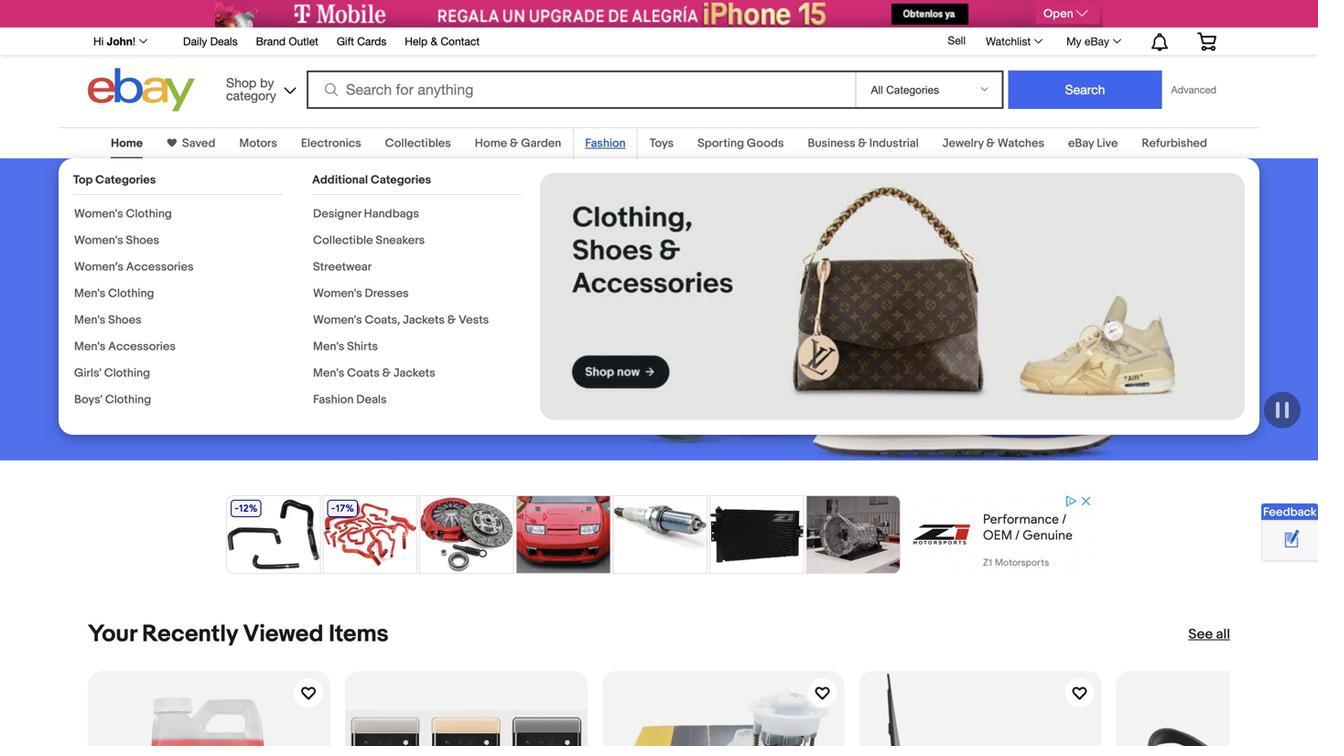 Task type: vqa. For each thing, say whether or not it's contained in the screenshot.
'Men's Accessories'
yes



Task type: locate. For each thing, give the bounding box(es) containing it.
categories
[[95, 173, 156, 187], [371, 173, 431, 187]]

deals down men's coats & jackets
[[357, 393, 387, 407]]

brand outlet
[[256, 35, 319, 48]]

categories up handbags
[[371, 173, 431, 187]]

women's accessories
[[74, 260, 194, 274]]

items
[[329, 621, 389, 649]]

accessories for men's accessories
[[108, 340, 176, 354]]

toys link
[[650, 136, 674, 151]]

collectibles
[[385, 136, 451, 151]]

shop left by
[[226, 75, 257, 90]]

men's down "women's"
[[74, 287, 106, 301]]

men's down favorite
[[74, 313, 106, 327]]

0 horizontal spatial categories
[[95, 173, 156, 187]]

gift cards link
[[337, 32, 387, 52]]

refurbished link
[[1142, 136, 1208, 151]]

1 horizontal spatial fashion
[[585, 136, 626, 151]]

0 vertical spatial jackets
[[403, 313, 445, 327]]

1 home from the left
[[111, 136, 143, 151]]

deals for fashion deals
[[357, 393, 387, 407]]

women's dresses link
[[313, 287, 409, 301]]

accessories for women's accessories
[[126, 260, 194, 274]]

& right the jewelry
[[987, 136, 996, 151]]

1 horizontal spatial categories
[[371, 173, 431, 187]]

women's up women's shoes
[[74, 207, 123, 221]]

on
[[250, 266, 269, 286]]

streetwear link
[[313, 260, 372, 274]]

ebay right the my
[[1085, 35, 1110, 48]]

& inside account navigation
[[431, 35, 438, 48]]

motors link
[[239, 136, 277, 151]]

women's
[[74, 260, 124, 274]]

girls'
[[74, 366, 102, 381]]

0 vertical spatial fashion
[[585, 136, 626, 151]]

fashion down coats
[[313, 393, 354, 407]]

ebay
[[1085, 35, 1110, 48], [1069, 136, 1095, 151]]

advertisement region
[[215, 0, 1104, 27], [224, 494, 1095, 576]]

shoes up women's accessories
[[126, 234, 159, 248]]

jackets right coats,
[[403, 313, 445, 327]]

get
[[104, 339, 132, 359]]

0 vertical spatial advertisement region
[[215, 0, 1104, 27]]

your
[[88, 621, 137, 649]]

watchlist link
[[976, 30, 1052, 52]]

home left garden
[[475, 136, 508, 151]]

sneakers
[[376, 234, 425, 248]]

ebay inside account navigation
[[1085, 35, 1110, 48]]

!
[[133, 35, 136, 48]]

home
[[111, 136, 143, 151], [475, 136, 508, 151]]

sporting goods link
[[698, 136, 784, 151]]

daily deals
[[183, 35, 238, 48]]

viewed
[[243, 621, 324, 649]]

home & garden
[[475, 136, 562, 151]]

gift cards
[[337, 35, 387, 48]]

1 vertical spatial deals
[[357, 393, 387, 407]]

1 vertical spatial shoes
[[108, 313, 142, 327]]

deals
[[210, 35, 238, 48], [357, 393, 387, 407]]

0 vertical spatial ebay
[[1085, 35, 1110, 48]]

1 horizontal spatial home
[[475, 136, 508, 151]]

& left garden
[[510, 136, 519, 151]]

clothing for girls' clothing
[[104, 366, 150, 381]]

women's up men's shirts at the left top of page
[[313, 313, 362, 327]]

now
[[176, 339, 205, 359]]

1 vertical spatial accessories
[[108, 340, 176, 354]]

1 horizontal spatial deals
[[357, 393, 387, 407]]

0 horizontal spatial deals
[[210, 35, 238, 48]]

clothing down women's accessories
[[108, 287, 154, 301]]

1 categories from the left
[[95, 173, 156, 187]]

1 vertical spatial shop
[[88, 266, 127, 286]]

brands.
[[148, 286, 205, 307]]

women's
[[74, 207, 123, 221], [74, 234, 123, 248], [313, 287, 362, 301], [313, 313, 362, 327]]

shirts
[[347, 340, 378, 354]]

saved
[[182, 136, 216, 151]]

open button
[[1037, 4, 1100, 24]]

get them now
[[104, 339, 208, 359]]

categories inside additional categories element
[[371, 173, 431, 187]]

shop up men's clothing
[[88, 266, 127, 286]]

clothing up women's shoes
[[126, 207, 172, 221]]

& right help
[[431, 35, 438, 48]]

deals for daily deals
[[210, 35, 238, 48]]

shoes down favorite
[[108, 313, 142, 327]]

deals inside account navigation
[[210, 35, 238, 48]]

1 vertical spatial ebay
[[1069, 136, 1095, 151]]

all
[[1217, 626, 1231, 643]]

exclusive
[[131, 266, 202, 286]]

1 vertical spatial advertisement region
[[224, 494, 1095, 576]]

men's accessories link
[[74, 340, 176, 354]]

0 horizontal spatial shop
[[88, 266, 127, 286]]

0 vertical spatial shoes
[[126, 234, 159, 248]]

top categories element
[[73, 173, 283, 419]]

jewelry
[[943, 136, 984, 151]]

women's down "streetwear" link
[[313, 287, 362, 301]]

by
[[260, 75, 274, 90]]

daily deals link
[[183, 32, 238, 52]]

categories for clothing
[[95, 173, 156, 187]]

jackets right coats
[[394, 366, 436, 381]]

them
[[135, 339, 172, 359]]

None submit
[[1009, 71, 1163, 109]]

advanced
[[1172, 84, 1217, 96]]

clothing down girls' clothing on the left of page
[[105, 393, 151, 407]]

men's clothing
[[74, 287, 154, 301]]

fashion inside additional categories element
[[313, 393, 354, 407]]

sporting
[[698, 136, 745, 151]]

top
[[73, 173, 93, 187]]

advanced link
[[1163, 71, 1226, 108]]

streetwear
[[313, 260, 372, 274]]

business
[[808, 136, 856, 151]]

0 vertical spatial shop
[[226, 75, 257, 90]]

shop by category button
[[218, 68, 300, 108]]

shoes
[[126, 234, 159, 248], [108, 313, 142, 327]]

Search for anything text field
[[310, 72, 852, 107]]

shop inside the savings continue shop exclusive deals on your favorite brands.
[[88, 266, 127, 286]]

sell link
[[940, 34, 975, 47]]

0 vertical spatial accessories
[[126, 260, 194, 274]]

hi john !
[[93, 35, 136, 48]]

& for home
[[510, 136, 519, 151]]

men's left shirts
[[313, 340, 345, 354]]

fashion left toys link
[[585, 136, 626, 151]]

2 categories from the left
[[371, 173, 431, 187]]

0 horizontal spatial fashion
[[313, 393, 354, 407]]

women's for women's clothing
[[74, 207, 123, 221]]

2 home from the left
[[475, 136, 508, 151]]

men's down "men's shirts" link
[[313, 366, 345, 381]]

women's accessories link
[[74, 260, 194, 274]]

shop
[[226, 75, 257, 90], [88, 266, 127, 286]]

continue
[[88, 216, 230, 259]]

women's dresses
[[313, 287, 409, 301]]

men's coats & jackets
[[313, 366, 436, 381]]

women's coats, jackets & vests
[[313, 313, 489, 327]]

0 vertical spatial deals
[[210, 35, 238, 48]]

accessories
[[126, 260, 194, 274], [108, 340, 176, 354]]

coats
[[347, 366, 380, 381]]

ebay live link
[[1069, 136, 1119, 151]]

home up top categories
[[111, 136, 143, 151]]

get them now link
[[88, 329, 251, 371]]

shoes for men's shoes
[[108, 313, 142, 327]]

1 vertical spatial fashion
[[313, 393, 354, 407]]

&
[[431, 35, 438, 48], [510, 136, 519, 151], [859, 136, 867, 151], [987, 136, 996, 151], [448, 313, 456, 327], [382, 366, 391, 381]]

deals
[[205, 266, 247, 286]]

men's up the girls'
[[74, 340, 106, 354]]

shoes for women's shoes
[[126, 234, 159, 248]]

ebay left live
[[1069, 136, 1095, 151]]

clothing down get
[[104, 366, 150, 381]]

categories inside top categories element
[[95, 173, 156, 187]]

industrial
[[870, 136, 919, 151]]

0 horizontal spatial home
[[111, 136, 143, 151]]

the savings continue link
[[88, 173, 352, 259]]

your recently viewed items
[[88, 621, 389, 649]]

shop by category banner
[[83, 27, 1231, 116]]

categories up women's clothing link
[[95, 173, 156, 187]]

deals right daily
[[210, 35, 238, 48]]

deals inside additional categories element
[[357, 393, 387, 407]]

1 horizontal spatial shop
[[226, 75, 257, 90]]

collectible
[[313, 234, 373, 248]]

shop inside shop by category
[[226, 75, 257, 90]]

home for home
[[111, 136, 143, 151]]

the savings continue main content
[[0, 116, 1319, 746]]

see all
[[1189, 626, 1231, 643]]

women's up "women's"
[[74, 234, 123, 248]]

men's for men's clothing
[[74, 287, 106, 301]]

savings
[[154, 173, 278, 216]]

jewelry & watches link
[[943, 136, 1045, 151]]

help
[[405, 35, 428, 48]]

your shopping cart image
[[1197, 32, 1218, 51]]

& right business
[[859, 136, 867, 151]]

men's for men's coats & jackets
[[313, 366, 345, 381]]



Task type: describe. For each thing, give the bounding box(es) containing it.
refurbished
[[1142, 136, 1208, 151]]

contact
[[441, 35, 480, 48]]

cards
[[357, 35, 387, 48]]

fashion deals
[[313, 393, 387, 407]]

advertisement region inside the savings continue main content
[[224, 494, 1095, 576]]

women's clothing link
[[74, 207, 172, 221]]

men's shirts
[[313, 340, 378, 354]]

men's for men's shoes
[[74, 313, 106, 327]]

recently
[[142, 621, 238, 649]]

additional categories element
[[312, 173, 522, 419]]

women's clothing
[[74, 207, 172, 221]]

home & garden link
[[475, 136, 562, 151]]

collectible sneakers link
[[313, 234, 425, 248]]

women's shoes
[[74, 234, 159, 248]]

& for jewelry
[[987, 136, 996, 151]]

collectibles link
[[385, 136, 451, 151]]

clothing for women's clothing
[[126, 207, 172, 221]]

jewelry & watches
[[943, 136, 1045, 151]]

ebay live
[[1069, 136, 1119, 151]]

& for business
[[859, 136, 867, 151]]

see all link
[[1189, 626, 1231, 644]]

see
[[1189, 626, 1214, 643]]

women's for women's shoes
[[74, 234, 123, 248]]

dresses
[[365, 287, 409, 301]]

clothing, shoes & accessories - shop now image
[[540, 173, 1246, 420]]

help & contact
[[405, 35, 480, 48]]

hi
[[93, 35, 104, 48]]

coats,
[[365, 313, 400, 327]]

clothing for boys' clothing
[[105, 393, 151, 407]]

handbags
[[364, 207, 419, 221]]

& left vests
[[448, 313, 456, 327]]

fashion for fashion link
[[585, 136, 626, 151]]

men's coats & jackets link
[[313, 366, 436, 381]]

gift
[[337, 35, 354, 48]]

fashion deals link
[[313, 393, 387, 407]]

girls' clothing
[[74, 366, 150, 381]]

account navigation
[[83, 27, 1231, 56]]

men's for men's accessories
[[74, 340, 106, 354]]

business & industrial link
[[808, 136, 919, 151]]

outlet
[[289, 35, 319, 48]]

sporting goods
[[698, 136, 784, 151]]

vests
[[459, 313, 489, 327]]

additional categories
[[312, 173, 431, 187]]

feedback
[[1264, 506, 1318, 520]]

additional
[[312, 173, 368, 187]]

designer handbags
[[313, 207, 419, 221]]

motors
[[239, 136, 277, 151]]

favorite
[[88, 286, 145, 307]]

women's coats, jackets & vests link
[[313, 313, 489, 327]]

shop by category
[[226, 75, 276, 103]]

electronics link
[[301, 136, 361, 151]]

boys'
[[74, 393, 103, 407]]

women's shoes link
[[74, 234, 159, 248]]

brand outlet link
[[256, 32, 319, 52]]

sell
[[948, 34, 966, 47]]

men's shoes
[[74, 313, 142, 327]]

my ebay
[[1067, 35, 1110, 48]]

live
[[1097, 136, 1119, 151]]

girls' clothing link
[[74, 366, 150, 381]]

my
[[1067, 35, 1082, 48]]

men's accessories
[[74, 340, 176, 354]]

saved link
[[177, 136, 216, 151]]

clothing for men's clothing
[[108, 287, 154, 301]]

your
[[273, 266, 306, 286]]

business & industrial
[[808, 136, 919, 151]]

& for help
[[431, 35, 438, 48]]

my ebay link
[[1057, 30, 1130, 52]]

designer handbags link
[[313, 207, 419, 221]]

toys
[[650, 136, 674, 151]]

brand
[[256, 35, 286, 48]]

ebay inside the savings continue main content
[[1069, 136, 1095, 151]]

boys' clothing
[[74, 393, 151, 407]]

women's for women's coats, jackets & vests
[[313, 313, 362, 327]]

& right coats
[[382, 366, 391, 381]]

fashion for fashion deals
[[313, 393, 354, 407]]

men's clothing link
[[74, 287, 154, 301]]

goods
[[747, 136, 784, 151]]

categories for handbags
[[371, 173, 431, 187]]

men's for men's shirts
[[313, 340, 345, 354]]

home for home & garden
[[475, 136, 508, 151]]

designer
[[313, 207, 362, 221]]

electronics
[[301, 136, 361, 151]]

men's shirts link
[[313, 340, 378, 354]]

fashion link
[[585, 136, 626, 151]]

the
[[88, 173, 146, 216]]

women's for women's dresses
[[313, 287, 362, 301]]

your recently viewed items link
[[88, 621, 389, 649]]

none submit inside the shop by category banner
[[1009, 71, 1163, 109]]

1 vertical spatial jackets
[[394, 366, 436, 381]]



